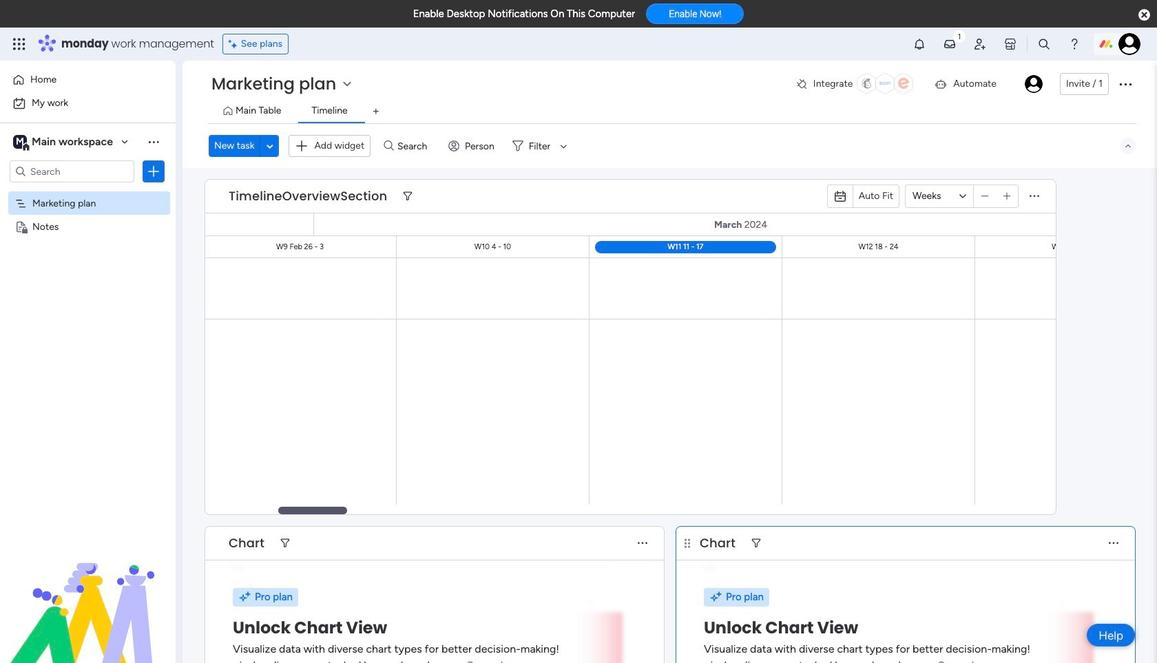 Task type: describe. For each thing, give the bounding box(es) containing it.
Search field
[[394, 136, 436, 156]]

help image
[[1068, 37, 1082, 51]]

Search in workspace field
[[29, 164, 115, 180]]

workspace image
[[13, 134, 27, 150]]

update feed image
[[944, 37, 957, 51]]

0 vertical spatial option
[[8, 69, 167, 91]]

1 vertical spatial options image
[[147, 165, 161, 179]]

kendall parks image
[[1026, 75, 1044, 93]]

1 vertical spatial option
[[8, 92, 167, 114]]

1 horizontal spatial options image
[[1118, 76, 1135, 92]]

v2 search image
[[384, 138, 394, 154]]

select product image
[[12, 37, 26, 51]]

lottie animation element
[[0, 525, 176, 664]]

see plans image
[[229, 37, 241, 52]]

add view image
[[373, 106, 379, 117]]

0 horizontal spatial more dots image
[[638, 539, 648, 549]]

workspace selection element
[[13, 134, 115, 152]]

notifications image
[[913, 37, 927, 51]]

monday marketplace image
[[1004, 37, 1018, 51]]

search everything image
[[1038, 37, 1052, 51]]

angle down image
[[267, 141, 273, 151]]



Task type: vqa. For each thing, say whether or not it's contained in the screenshot.
"Create" inside "Create professional documents from your monday.com boards"
no



Task type: locate. For each thing, give the bounding box(es) containing it.
options image
[[1118, 76, 1135, 92], [147, 165, 161, 179]]

kendall parks image
[[1119, 33, 1141, 55]]

tab
[[365, 101, 387, 123]]

2 vertical spatial option
[[0, 191, 176, 193]]

dapulse close image
[[1139, 8, 1151, 22]]

tab list
[[209, 101, 1137, 123]]

v2 plus image
[[1004, 191, 1011, 202]]

None field
[[225, 187, 391, 205], [225, 535, 268, 553], [697, 535, 740, 553], [225, 187, 391, 205], [225, 535, 268, 553], [697, 535, 740, 553]]

options image down 'workspace options' icon
[[147, 165, 161, 179]]

1 image
[[954, 28, 966, 44]]

options image down kendall parks icon
[[1118, 76, 1135, 92]]

main content
[[0, 168, 1158, 664]]

2 horizontal spatial more dots image
[[1110, 539, 1119, 549]]

option
[[8, 69, 167, 91], [8, 92, 167, 114], [0, 191, 176, 193]]

1 horizontal spatial more dots image
[[1031, 191, 1040, 202]]

more dots image
[[1031, 191, 1040, 202], [638, 539, 648, 549], [1110, 539, 1119, 549]]

dapulse drag handle 3 image
[[685, 539, 691, 549]]

private board image
[[14, 220, 28, 233]]

workspace options image
[[147, 135, 161, 149]]

0 vertical spatial options image
[[1118, 76, 1135, 92]]

lottie animation image
[[0, 525, 176, 664]]

arrow down image
[[556, 138, 572, 154]]

invite members image
[[974, 37, 988, 51]]

v2 minus image
[[982, 191, 989, 202]]

list box
[[0, 189, 176, 424]]

collapse image
[[1124, 141, 1135, 152]]

0 horizontal spatial options image
[[147, 165, 161, 179]]



